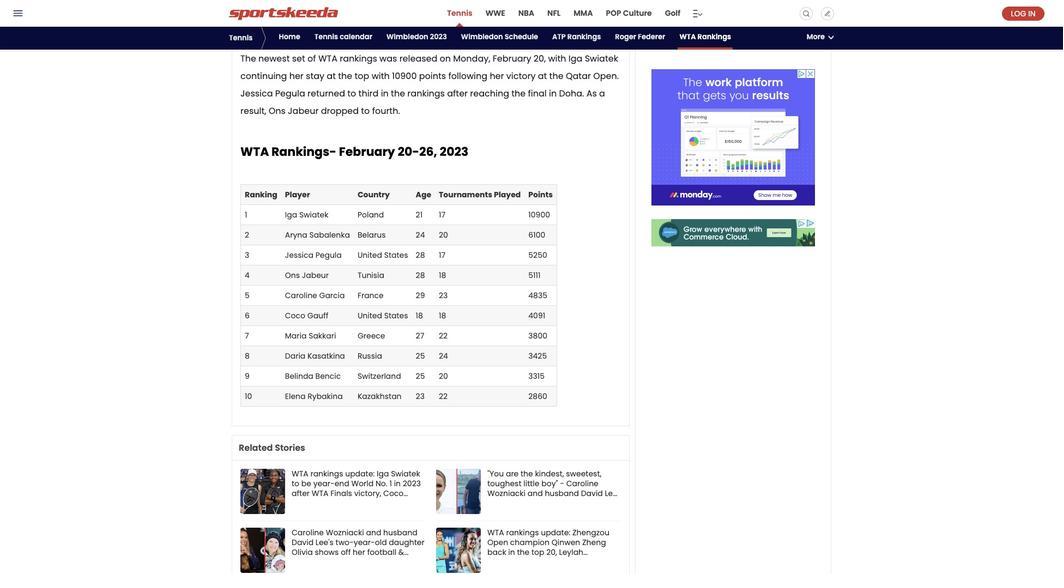 Task type: vqa. For each thing, say whether or not it's contained in the screenshot.
calendar
yes



Task type: locate. For each thing, give the bounding box(es) containing it.
year- for wozniacki
[[354, 537, 375, 548]]

tennis up the at the top left of the page
[[229, 33, 253, 43]]

pegula down continuing
[[275, 87, 305, 100]]

1 horizontal spatial tennis
[[314, 32, 338, 42]]

iga
[[569, 52, 583, 65], [285, 209, 297, 220], [377, 468, 389, 479]]

caroline up coco gauff
[[285, 290, 317, 301]]

rankings down 'birthday'
[[506, 527, 539, 538]]

her right off
[[353, 547, 365, 558]]

3 down 2
[[245, 250, 249, 261]]

stay
[[306, 70, 324, 82]]

1 horizontal spatial 1
[[390, 478, 392, 489]]

update: for zhengzou
[[541, 527, 570, 538]]

jabeur up the caroline garcia
[[302, 270, 329, 281]]

1 vertical spatial caroline
[[566, 478, 599, 489]]

february left 20-
[[339, 143, 395, 160]]

23 right 29
[[439, 290, 448, 301]]

swiatek right no.
[[391, 468, 420, 479]]

1 vertical spatial 1
[[390, 478, 392, 489]]

2023 up on
[[430, 32, 447, 42]]

0 horizontal spatial pegula
[[275, 87, 305, 100]]

tunisia
[[358, 270, 384, 281]]

10900
[[392, 70, 417, 82], [528, 209, 550, 220]]

swiatek inside the newest set of wta rankings was released on monday, february 20, with iga swiatek continuing her stay at the top with 10900 points following her victory at the qatar open. jessica pegula returned to third in the rankings after reaching the final in doha. as a result, ons jabeur dropped to fourth.
[[585, 52, 618, 65]]

3 left finish
[[372, 498, 376, 509]]

20, up 'victory'
[[534, 52, 546, 65]]

2 28 from the top
[[416, 270, 425, 281]]

open up fernandez
[[487, 537, 508, 548]]

year- inside "caroline wozniacki and husband david lee's two-year-old daughter olivia shows off her football & basketball skills during fun day out"
[[354, 537, 375, 548]]

1 vertical spatial year-
[[354, 537, 375, 548]]

1 vertical spatial top
[[357, 498, 370, 509]]

to left be
[[292, 478, 299, 489]]

wta for wta rankings
[[680, 32, 696, 42]]

coco up maria
[[285, 310, 305, 321]]

1 22 from the top
[[439, 330, 448, 341]]

golf
[[665, 8, 680, 19]]

on
[[440, 52, 451, 65]]

atp rankings
[[552, 32, 601, 42]]

2 united from the top
[[358, 310, 382, 321]]

1 horizontal spatial husband
[[545, 488, 579, 499]]

0 horizontal spatial 3
[[245, 250, 249, 261]]

country
[[358, 189, 390, 200]]

2 horizontal spatial swiatek
[[585, 52, 618, 65]]

25 for 20
[[416, 371, 425, 382]]

1 20 from the top
[[439, 230, 448, 240]]

2 20 from the top
[[439, 371, 448, 382]]

0 vertical spatial states
[[384, 250, 408, 261]]

states
[[384, 250, 408, 261], [384, 310, 408, 321]]

0 vertical spatial united
[[358, 250, 382, 261]]

2 vertical spatial caroline
[[292, 527, 324, 538]]

wta up back
[[487, 527, 504, 538]]

set
[[292, 52, 305, 65]]

1 vertical spatial 20,
[[546, 547, 557, 558]]

qatar
[[566, 70, 591, 82]]

3315
[[528, 371, 545, 382]]

and left son
[[528, 488, 543, 499]]

1 vertical spatial 2023
[[440, 143, 469, 160]]

and inside "caroline wozniacki and husband david lee's two-year-old daughter olivia shows off her football & basketball skills during fun day out"
[[366, 527, 381, 538]]

2 vertical spatial after
[[557, 557, 575, 568]]

mma
[[574, 8, 593, 19]]

rankings up finals
[[310, 468, 343, 479]]

0 horizontal spatial wimbledon
[[387, 32, 428, 42]]

with down 'was' at the left top
[[372, 70, 390, 82]]

2 vertical spatial iga
[[377, 468, 389, 479]]

0 vertical spatial update:
[[345, 468, 375, 479]]

log
[[1011, 8, 1026, 19]]

update: inside wta rankings update: iga swiatek to be year-end world no. 1 in 2023 after wta finals victory, coco gauff assured of top 3 finish
[[345, 468, 375, 479]]

open right the kong
[[546, 566, 566, 574]]

1 17 from the top
[[439, 209, 446, 220]]

2 horizontal spatial iga
[[569, 52, 583, 65]]

united up tunisia
[[358, 250, 382, 261]]

1 vertical spatial after
[[292, 488, 310, 499]]

0 horizontal spatial after
[[292, 488, 310, 499]]

log in link
[[1002, 6, 1045, 20]]

and up football
[[366, 527, 381, 538]]

poland
[[358, 209, 384, 220]]

jessica up result,
[[240, 87, 273, 100]]

husband
[[545, 488, 579, 499], [383, 527, 417, 538]]

1 vertical spatial 28
[[416, 270, 425, 281]]

her up reaching
[[490, 70, 504, 82]]

0 vertical spatial 25
[[416, 351, 425, 361]]

2 united states from the top
[[358, 310, 408, 321]]

top up third
[[355, 70, 369, 82]]

0 vertical spatial 20
[[439, 230, 448, 240]]

garcia
[[319, 290, 345, 301]]

wta inside wta rankings update: zhengzou open champion qinwen zheng back in the top 20, leylah fernandez surges after winning the hong kong open
[[487, 527, 504, 538]]

wta down the list icon at the top of the page
[[680, 32, 696, 42]]

10900 down released
[[392, 70, 417, 82]]

united states for 28
[[358, 250, 408, 261]]

10900 inside the newest set of wta rankings was released on monday, february 20, with iga swiatek continuing her stay at the top with 10900 points following her victory at the qatar open. jessica pegula returned to third in the rankings after reaching the final in doha. as a result, ons jabeur dropped to fourth.
[[392, 70, 417, 82]]

0 vertical spatial swiatek
[[585, 52, 618, 65]]

wozniacki
[[487, 488, 526, 499], [326, 527, 364, 538]]

0 vertical spatial 20,
[[534, 52, 546, 65]]

1 vertical spatial gauff
[[292, 498, 313, 509]]

of right set
[[308, 52, 316, 65]]

in right back
[[508, 547, 515, 558]]

her down set
[[289, 70, 304, 82]]

david up basketball
[[292, 537, 314, 548]]

2 17 from the top
[[439, 250, 446, 261]]

0 horizontal spatial to
[[292, 478, 299, 489]]

1 vertical spatial update:
[[541, 527, 570, 538]]

2 vertical spatial 2023
[[403, 478, 421, 489]]

tournaments
[[439, 189, 492, 200]]

ons
[[269, 105, 286, 117], [285, 270, 300, 281]]

0 horizontal spatial 20,
[[534, 52, 546, 65]]

wta inside the newest set of wta rankings was released on monday, february 20, with iga swiatek continuing her stay at the top with 10900 points following her victory at the qatar open. jessica pegula returned to third in the rankings after reaching the final in doha. as a result, ons jabeur dropped to fourth.
[[318, 52, 337, 65]]

17
[[439, 209, 446, 220], [439, 250, 446, 261]]

1 united states from the top
[[358, 250, 408, 261]]

year- inside wta rankings update: iga swiatek to be year-end world no. 1 in 2023 after wta finals victory, coco gauff assured of top 3 finish
[[313, 478, 335, 489]]

wta rankings link
[[678, 27, 733, 50]]

to down third
[[361, 105, 370, 117]]

top up the kong
[[532, 547, 544, 558]]

swiatek up the open.
[[585, 52, 618, 65]]

0 vertical spatial 24
[[416, 230, 425, 240]]

1 vertical spatial of
[[348, 498, 355, 509]]

1 horizontal spatial wimbledon
[[461, 32, 503, 42]]

caroline up olivia
[[292, 527, 324, 538]]

gauff
[[307, 310, 328, 321], [292, 498, 313, 509]]

0 vertical spatial david
[[581, 488, 603, 499]]

0 vertical spatial 22
[[439, 330, 448, 341]]

1 horizontal spatial 20,
[[546, 547, 557, 558]]

assured
[[315, 498, 345, 509]]

1 horizontal spatial swiatek
[[391, 468, 420, 479]]

0 horizontal spatial swiatek
[[299, 209, 328, 220]]

0 vertical spatial after
[[447, 87, 468, 100]]

zheng
[[582, 537, 606, 548]]

wta right be
[[312, 488, 328, 499]]

22 for 23
[[439, 391, 448, 402]]

wta for wta rankings- february 20-26, 2023
[[240, 143, 269, 160]]

0 vertical spatial pegula
[[275, 87, 305, 100]]

david inside "you are the kindest, sweetest, toughest little boy" - caroline wozniacki and husband david lee celebrate their son james' first birthday
[[581, 488, 603, 499]]

wimbledon inside wimbledon 2023 link
[[387, 32, 428, 42]]

iga up aryna at the top of page
[[285, 209, 297, 220]]

0 horizontal spatial coco
[[285, 310, 305, 321]]

wta for wta rankings update: zhengzou open champion qinwen zheng back in the top 20, leylah fernandez surges after winning the hong kong open
[[487, 527, 504, 538]]

rankings
[[567, 32, 601, 42], [698, 32, 731, 42]]

wimbledon up released
[[387, 32, 428, 42]]

gauff down be
[[292, 498, 313, 509]]

1 vertical spatial husband
[[383, 527, 417, 538]]

the up the kong
[[517, 547, 530, 558]]

rankings for atp rankings
[[567, 32, 601, 42]]

0 vertical spatial year-
[[313, 478, 335, 489]]

23 right kazakhstan
[[416, 391, 425, 402]]

1 horizontal spatial after
[[447, 87, 468, 100]]

1 wimbledon from the left
[[387, 32, 428, 42]]

1 inside wta rankings update: iga swiatek to be year-end world no. 1 in 2023 after wta finals victory, coco gauff assured of top 3 finish
[[390, 478, 392, 489]]

tennis left wwe
[[447, 8, 473, 19]]

1 vertical spatial 25
[[416, 371, 425, 382]]

son
[[545, 498, 559, 509]]

shows
[[315, 547, 339, 558]]

caroline right -
[[566, 478, 599, 489]]

after down following
[[447, 87, 468, 100]]

at right stay at left
[[327, 70, 336, 82]]

wta rankings
[[680, 32, 731, 42]]

united states up greece
[[358, 310, 408, 321]]

20, left leylah
[[546, 547, 557, 558]]

0 horizontal spatial update:
[[345, 468, 375, 479]]

atp
[[552, 32, 566, 42]]

football
[[367, 547, 396, 558]]

1 vertical spatial united
[[358, 310, 382, 321]]

1 right no.
[[390, 478, 392, 489]]

0 vertical spatial jabeur
[[288, 105, 319, 117]]

birthday
[[487, 508, 520, 518]]

related stories
[[239, 442, 305, 454]]

17 for 21
[[439, 209, 446, 220]]

1 horizontal spatial her
[[353, 547, 365, 558]]

and inside "you are the kindest, sweetest, toughest little boy" - caroline wozniacki and husband david lee celebrate their son james' first birthday
[[528, 488, 543, 499]]

1 vertical spatial 24
[[439, 351, 448, 361]]

0 horizontal spatial 10900
[[392, 70, 417, 82]]

ons down jessica pegula
[[285, 270, 300, 281]]

was
[[380, 52, 397, 65]]

1 vertical spatial february
[[339, 143, 395, 160]]

february up 'victory'
[[493, 52, 531, 65]]

2 wimbledon from the left
[[461, 32, 503, 42]]

lee's
[[316, 537, 334, 548]]

rankings down mma link
[[567, 32, 601, 42]]

after
[[447, 87, 468, 100], [292, 488, 310, 499], [557, 557, 575, 568]]

0 vertical spatial 17
[[439, 209, 446, 220]]

to left third
[[347, 87, 356, 100]]

tennis left 'calendar'
[[314, 32, 338, 42]]

united down france
[[358, 310, 382, 321]]

in right final
[[549, 87, 557, 100]]

advertisement region
[[264, 0, 793, 25], [652, 69, 815, 206], [646, 219, 821, 246]]

chevron down image
[[828, 35, 834, 39]]

"you are the kindest, sweetest, toughest little boy" - caroline wozniacki and husband david lee celebrate their son james' first birthday
[[487, 468, 618, 518]]

hong
[[502, 566, 522, 574]]

1 rankings from the left
[[567, 32, 601, 42]]

in right no.
[[394, 478, 401, 489]]

1 states from the top
[[384, 250, 408, 261]]

old
[[375, 537, 387, 548]]

1 25 from the top
[[416, 351, 425, 361]]

champion
[[510, 537, 550, 548]]

caroline wozniacki and husband david lee\'s two-year-old daughter olivia shows off her football & basketball skills during fun day out image
[[240, 528, 285, 573]]

james'
[[561, 498, 588, 509]]

2023 right 26,
[[440, 143, 469, 160]]

20
[[439, 230, 448, 240], [439, 371, 448, 382]]

year- right be
[[313, 478, 335, 489]]

states for 18
[[384, 310, 408, 321]]

united
[[358, 250, 382, 261], [358, 310, 382, 321]]

the right are
[[521, 468, 533, 479]]

0 horizontal spatial jessica
[[240, 87, 273, 100]]

of inside wta rankings update: iga swiatek to be year-end world no. 1 in 2023 after wta finals victory, coco gauff assured of top 3 finish
[[348, 498, 355, 509]]

rankings inside wta rankings update: iga swiatek to be year-end world no. 1 in 2023 after wta finals victory, coco gauff assured of top 3 finish
[[310, 468, 343, 479]]

of right assured
[[348, 498, 355, 509]]

states down belarus
[[384, 250, 408, 261]]

wwe
[[486, 8, 505, 19]]

at up final
[[538, 70, 547, 82]]

jessica down aryna at the top of page
[[285, 250, 313, 261]]

mma link
[[573, 0, 594, 27]]

2 horizontal spatial tennis
[[447, 8, 473, 19]]

returned
[[308, 87, 345, 100]]

2 22 from the top
[[439, 391, 448, 402]]

states up greece
[[384, 310, 408, 321]]

wimbledon for wimbledon schedule
[[461, 32, 503, 42]]

aryna sabalenka
[[285, 230, 350, 240]]

1 horizontal spatial 3
[[372, 498, 376, 509]]

0 vertical spatial iga
[[569, 52, 583, 65]]

iga up qatar
[[569, 52, 583, 65]]

1 horizontal spatial to
[[347, 87, 356, 100]]

1 vertical spatial and
[[366, 527, 381, 538]]

1 vertical spatial 22
[[439, 391, 448, 402]]

to inside wta rankings update: iga swiatek to be year-end world no. 1 in 2023 after wta finals victory, coco gauff assured of top 3 finish
[[292, 478, 299, 489]]

pegula down sabalenka
[[315, 250, 342, 261]]

update: up the victory,
[[345, 468, 375, 479]]

ons right result,
[[269, 105, 286, 117]]

1 vertical spatial advertisement region
[[652, 69, 815, 206]]

wozniacki up off
[[326, 527, 364, 538]]

during
[[353, 557, 378, 568]]

wta for wta rankings update: iga swiatek to be year-end world no. 1 in 2023 after wta finals victory, coco gauff assured of top 3 finish
[[292, 468, 308, 479]]

iga right world in the left of the page
[[377, 468, 389, 479]]

update: inside wta rankings update: zhengzou open champion qinwen zheng back in the top 20, leylah fernandez surges after winning the hong kong open
[[541, 527, 570, 538]]

iga inside wta rankings update: iga swiatek to be year-end world no. 1 in 2023 after wta finals victory, coco gauff assured of top 3 finish
[[377, 468, 389, 479]]

0 horizontal spatial year-
[[313, 478, 335, 489]]

1 horizontal spatial rankings
[[698, 32, 731, 42]]

bencic
[[315, 371, 341, 382]]

rankings
[[340, 52, 377, 65], [407, 87, 445, 100], [310, 468, 343, 479], [506, 527, 539, 538]]

played
[[494, 189, 521, 200]]

4835
[[528, 290, 547, 301]]

united for coco gauff
[[358, 310, 382, 321]]

swiatek up aryna sabalenka
[[299, 209, 328, 220]]

10900 down points
[[528, 209, 550, 220]]

22 for 27
[[439, 330, 448, 341]]

1 horizontal spatial of
[[348, 498, 355, 509]]

25
[[416, 351, 425, 361], [416, 371, 425, 382]]

2 vertical spatial top
[[532, 547, 544, 558]]

following
[[448, 70, 487, 82]]

top down world in the left of the page
[[357, 498, 370, 509]]

1 vertical spatial iga
[[285, 209, 297, 220]]

2 rankings from the left
[[698, 32, 731, 42]]

24
[[416, 230, 425, 240], [439, 351, 448, 361]]

2 25 from the top
[[416, 371, 425, 382]]

first
[[590, 498, 604, 509]]

elena
[[285, 391, 306, 402]]

0 horizontal spatial iga
[[285, 209, 297, 220]]

1 28 from the top
[[416, 250, 425, 261]]

2 horizontal spatial to
[[361, 105, 370, 117]]

united states down belarus
[[358, 250, 408, 261]]

1 vertical spatial coco
[[383, 488, 404, 499]]

5111
[[528, 270, 541, 281]]

0 vertical spatial 23
[[439, 290, 448, 301]]

celebrate
[[487, 498, 524, 509]]

25 for 24
[[416, 351, 425, 361]]

20, inside wta rankings update: zhengzou open champion qinwen zheng back in the top 20, leylah fernandez surges after winning the hong kong open
[[546, 547, 557, 558]]

world
[[351, 478, 374, 489]]

wta down result,
[[240, 143, 269, 160]]

surges
[[529, 557, 555, 568]]

gauff down the caroline garcia
[[307, 310, 328, 321]]

writers home image
[[824, 10, 831, 17]]

roger
[[615, 32, 636, 42]]

0 vertical spatial of
[[308, 52, 316, 65]]

update: up leylah
[[541, 527, 570, 538]]

1 up 2
[[245, 209, 247, 220]]

1 vertical spatial wozniacki
[[326, 527, 364, 538]]

1 united from the top
[[358, 250, 382, 261]]

0 horizontal spatial her
[[289, 70, 304, 82]]

toughest
[[487, 478, 522, 489]]

1 vertical spatial 20
[[439, 371, 448, 382]]

wimbledon
[[387, 32, 428, 42], [461, 32, 503, 42]]

daughter
[[389, 537, 425, 548]]

0 vertical spatial february
[[493, 52, 531, 65]]

2023 right no.
[[403, 478, 421, 489]]

wta down stories
[[292, 468, 308, 479]]

pegula
[[275, 87, 305, 100], [315, 250, 342, 261]]

1 vertical spatial david
[[292, 537, 314, 548]]

after down qinwen
[[557, 557, 575, 568]]

kazakhstan
[[358, 391, 402, 402]]

1 vertical spatial jessica
[[285, 250, 313, 261]]

1 horizontal spatial pegula
[[315, 250, 342, 261]]

caroline inside "caroline wozniacki and husband david lee's two-year-old daughter olivia shows off her football & basketball skills during fun day out"
[[292, 527, 324, 538]]

day
[[394, 557, 409, 568]]

2 states from the top
[[384, 310, 408, 321]]

0 vertical spatial husband
[[545, 488, 579, 499]]

wozniacki up 'birthday'
[[487, 488, 526, 499]]

1 vertical spatial states
[[384, 310, 408, 321]]

0 vertical spatial to
[[347, 87, 356, 100]]

newest
[[258, 52, 290, 65]]

2 vertical spatial swiatek
[[391, 468, 420, 479]]

the down 'victory'
[[512, 87, 526, 100]]

0 horizontal spatial and
[[366, 527, 381, 538]]

wozniacki inside "caroline wozniacki and husband david lee's two-year-old daughter olivia shows off her football & basketball skills during fun day out"
[[326, 527, 364, 538]]

reaching
[[470, 87, 509, 100]]

jabeur down returned
[[288, 105, 319, 117]]

28
[[416, 250, 425, 261], [416, 270, 425, 281]]

fernandez
[[487, 557, 527, 568]]

wta up stay at left
[[318, 52, 337, 65]]

david left lee
[[581, 488, 603, 499]]

after left assured
[[292, 488, 310, 499]]

rankings down the list icon at the top of the page
[[698, 32, 731, 42]]

1 horizontal spatial update:
[[541, 527, 570, 538]]

coco right the victory,
[[383, 488, 404, 499]]

belinda
[[285, 371, 313, 382]]

wimbledon for wimbledon 2023
[[387, 32, 428, 42]]

wimbledon up monday,
[[461, 32, 503, 42]]

with down atp in the top right of the page
[[548, 52, 566, 65]]

0 horizontal spatial 23
[[416, 391, 425, 402]]



Task type: describe. For each thing, give the bounding box(es) containing it.
leylah
[[559, 547, 583, 558]]

daria
[[285, 351, 305, 361]]

tennis for "tennis" link
[[447, 8, 473, 19]]

update: for iga
[[345, 468, 375, 479]]

husband inside "caroline wozniacki and husband david lee's two-year-old daughter olivia shows off her football & basketball skills during fun day out"
[[383, 527, 417, 538]]

after inside the newest set of wta rankings was released on monday, february 20, with iga swiatek continuing her stay at the top with 10900 points following her victory at the qatar open. jessica pegula returned to third in the rankings after reaching the final in doha. as a result, ons jabeur dropped to fourth.
[[447, 87, 468, 100]]

0 vertical spatial 1
[[245, 209, 247, 220]]

atp rankings link
[[551, 27, 603, 50]]

17 for 28
[[439, 250, 446, 261]]

caroline garcia
[[285, 290, 345, 301]]

jessica inside the newest set of wta rankings was released on monday, february 20, with iga swiatek continuing her stay at the top with 10900 points following her victory at the qatar open. jessica pegula returned to third in the rankings after reaching the final in doha. as a result, ons jabeur dropped to fourth.
[[240, 87, 273, 100]]

the up fourth.
[[391, 87, 405, 100]]

2860
[[528, 391, 547, 402]]

kindest,
[[535, 468, 564, 479]]

1 vertical spatial to
[[361, 105, 370, 117]]

are
[[506, 468, 519, 479]]

0 vertical spatial with
[[548, 52, 566, 65]]

basketball
[[292, 557, 332, 568]]

nba
[[518, 8, 534, 19]]

gauff inside wta rankings update: iga swiatek to be year-end world no. 1 in 2023 after wta finals victory, coco gauff assured of top 3 finish
[[292, 498, 313, 509]]

0 vertical spatial advertisement region
[[264, 0, 793, 25]]

sabalenka
[[309, 230, 350, 240]]

caroline for caroline garcia
[[285, 290, 317, 301]]

2 horizontal spatial her
[[490, 70, 504, 82]]

2 vertical spatial advertisement region
[[646, 219, 821, 246]]

\ image
[[436, 469, 481, 514]]

home
[[279, 32, 300, 42]]

20 for 25
[[439, 371, 448, 382]]

roger federer link
[[614, 27, 667, 50]]

0 horizontal spatial tennis
[[229, 33, 253, 43]]

victory
[[506, 70, 536, 82]]

final
[[528, 87, 547, 100]]

after inside wta rankings update: iga swiatek to be year-end world no. 1 in 2023 after wta finals victory, coco gauff assured of top 3 finish
[[292, 488, 310, 499]]

finals
[[331, 488, 352, 499]]

28 for 17
[[416, 250, 425, 261]]

1 horizontal spatial 24
[[439, 351, 448, 361]]

wta rankings update: iga swiatek to be year-end world no. 1 in 2023 after wta finals victory, coco gauff assured of top 3 finish image
[[240, 469, 285, 514]]

her inside "caroline wozniacki and husband david lee's two-year-old daughter olivia shows off her football & basketball skills during fun day out"
[[353, 547, 365, 558]]

1 vertical spatial pegula
[[315, 250, 342, 261]]

1 vertical spatial open
[[546, 566, 566, 574]]

rankings down 'calendar'
[[340, 52, 377, 65]]

rankings down points
[[407, 87, 445, 100]]

two-
[[336, 537, 354, 548]]

1 vertical spatial with
[[372, 70, 390, 82]]

the left qatar
[[549, 70, 564, 82]]

jabeur inside the newest set of wta rankings was released on monday, february 20, with iga swiatek continuing her stay at the top with 10900 points following her victory at the qatar open. jessica pegula returned to third in the rankings after reaching the final in doha. as a result, ons jabeur dropped to fourth.
[[288, 105, 319, 117]]

open.
[[593, 70, 619, 82]]

be
[[301, 478, 311, 489]]

february inside the newest set of wta rankings was released on monday, february 20, with iga swiatek continuing her stay at the top with 10900 points following her victory at the qatar open. jessica pegula returned to third in the rankings after reaching the final in doha. as a result, ons jabeur dropped to fourth.
[[493, 52, 531, 65]]

3 inside wta rankings update: iga swiatek to be year-end world no. 1 in 2023 after wta finals victory, coco gauff assured of top 3 finish
[[372, 498, 376, 509]]

rankings for wta rankings
[[698, 32, 731, 42]]

0 vertical spatial gauff
[[307, 310, 328, 321]]

belinda bencic
[[285, 371, 341, 382]]

0 horizontal spatial february
[[339, 143, 395, 160]]

wta rankings update: zhengzou open champion qinwen zheng back in the top 20, leylah fernandez surges after winning the hong kong open
[[487, 527, 610, 574]]

caroline inside "you are the kindest, sweetest, toughest little boy" - caroline wozniacki and husband david lee celebrate their son james' first birthday
[[566, 478, 599, 489]]

in inside wta rankings update: iga swiatek to be year-end world no. 1 in 2023 after wta finals victory, coco gauff assured of top 3 finish
[[394, 478, 401, 489]]

the
[[240, 52, 256, 65]]

27
[[416, 330, 424, 341]]

1 vertical spatial swiatek
[[299, 209, 328, 220]]

26,
[[419, 143, 437, 160]]

states for 28
[[384, 250, 408, 261]]

top inside wta rankings update: iga swiatek to be year-end world no. 1 in 2023 after wta finals victory, coco gauff assured of top 3 finish
[[357, 498, 370, 509]]

the inside "you are the kindest, sweetest, toughest little boy" - caroline wozniacki and husband david lee celebrate their son james' first birthday
[[521, 468, 533, 479]]

stories
[[275, 442, 305, 454]]

wimbledon 2023
[[387, 32, 447, 42]]

victory,
[[354, 488, 381, 499]]

20 for 24
[[439, 230, 448, 240]]

top inside the newest set of wta rankings was released on monday, february 20, with iga swiatek continuing her stay at the top with 10900 points following her victory at the qatar open. jessica pegula returned to third in the rankings after reaching the final in doha. as a result, ons jabeur dropped to fourth.
[[355, 70, 369, 82]]

wta rankings update: zhengzou open champion qinwen zheng back in the top 20, leylah fernandez surges after winning the hong kong open image
[[436, 528, 481, 573]]

ons inside the newest set of wta rankings was released on monday, february 20, with iga swiatek continuing her stay at the top with 10900 points following her victory at the qatar open. jessica pegula returned to third in the rankings after reaching the final in doha. as a result, ons jabeur dropped to fourth.
[[269, 105, 286, 117]]

aryna
[[285, 230, 307, 240]]

points
[[419, 70, 446, 82]]

skills
[[334, 557, 351, 568]]

year- for rankings
[[313, 478, 335, 489]]

wimbledon schedule link
[[460, 27, 540, 50]]

finish
[[378, 498, 398, 509]]

result,
[[240, 105, 266, 117]]

more
[[807, 32, 825, 42]]

list icon image
[[692, 7, 703, 20]]

schedule
[[505, 32, 538, 42]]

caroline for caroline wozniacki and husband david lee's two-year-old daughter olivia shows off her football & basketball skills during fun day out
[[292, 527, 324, 538]]

18 for 18
[[439, 310, 446, 321]]

pop
[[606, 8, 621, 19]]

sakkari
[[309, 330, 336, 341]]

swiatek inside wta rankings update: iga swiatek to be year-end world no. 1 in 2023 after wta finals victory, coco gauff assured of top 3 finish
[[391, 468, 420, 479]]

nba link
[[517, 0, 535, 27]]

1 horizontal spatial 23
[[439, 290, 448, 301]]

-
[[560, 478, 564, 489]]

&
[[398, 547, 404, 558]]

tennis calendar link
[[313, 27, 374, 50]]

1 at from the left
[[327, 70, 336, 82]]

6100
[[528, 230, 545, 240]]

the down back
[[487, 566, 500, 574]]

fun
[[380, 557, 392, 568]]

1 horizontal spatial jessica
[[285, 250, 313, 261]]

home link
[[277, 27, 302, 50]]

3800
[[528, 330, 547, 341]]

20-
[[398, 143, 419, 160]]

after inside wta rankings update: zhengzou open champion qinwen zheng back in the top 20, leylah fernandez surges after winning the hong kong open
[[557, 557, 575, 568]]

10
[[245, 391, 252, 402]]

little
[[524, 478, 539, 489]]

pop culture
[[606, 8, 652, 19]]

david inside "caroline wozniacki and husband david lee's two-year-old daughter olivia shows off her football & basketball skills during fun day out"
[[292, 537, 314, 548]]

as
[[586, 87, 597, 100]]

0 vertical spatial coco
[[285, 310, 305, 321]]

0 horizontal spatial open
[[487, 537, 508, 548]]

boy"
[[542, 478, 558, 489]]

iga inside the newest set of wta rankings was released on monday, february 20, with iga swiatek continuing her stay at the top with 10900 points following her victory at the qatar open. jessica pegula returned to third in the rankings after reaching the final in doha. as a result, ons jabeur dropped to fourth.
[[569, 52, 583, 65]]

20, inside the newest set of wta rankings was released on monday, february 20, with iga swiatek continuing her stay at the top with 10900 points following her victory at the qatar open. jessica pegula returned to third in the rankings after reaching the final in doha. as a result, ons jabeur dropped to fourth.
[[534, 52, 546, 65]]

18 for 28
[[439, 270, 446, 281]]

third
[[359, 87, 379, 100]]

1 vertical spatial 23
[[416, 391, 425, 402]]

wozniacki inside "you are the kindest, sweetest, toughest little boy" - caroline wozniacki and husband david lee celebrate their son james' first birthday
[[487, 488, 526, 499]]

federer
[[638, 32, 665, 42]]

sweetest,
[[566, 468, 602, 479]]

rankings-
[[272, 143, 336, 160]]

in right third
[[381, 87, 389, 100]]

united states for 18
[[358, 310, 408, 321]]

1 vertical spatial ons
[[285, 270, 300, 281]]

jessica pegula
[[285, 250, 342, 261]]

coco gauff
[[285, 310, 328, 321]]

wimbledon 2023 link
[[385, 27, 449, 50]]

belarus
[[358, 230, 386, 240]]

nfl link
[[546, 0, 562, 27]]

in right log
[[1028, 8, 1036, 19]]

pegula inside the newest set of wta rankings was released on monday, february 20, with iga swiatek continuing her stay at the top with 10900 points following her victory at the qatar open. jessica pegula returned to third in the rankings after reaching the final in doha. as a result, ons jabeur dropped to fourth.
[[275, 87, 305, 100]]

2 at from the left
[[538, 70, 547, 82]]

doha.
[[559, 87, 584, 100]]

tennis for tennis calendar
[[314, 32, 338, 42]]

off
[[341, 547, 351, 558]]

5
[[245, 290, 250, 301]]

rankings inside wta rankings update: zhengzou open champion qinwen zheng back in the top 20, leylah fernandez surges after winning the hong kong open
[[506, 527, 539, 538]]

1 vertical spatial jabeur
[[302, 270, 329, 281]]

russia
[[358, 351, 382, 361]]

related
[[239, 442, 273, 454]]

wwe link
[[485, 0, 506, 27]]

caroline wozniacki and husband david lee's two-year-old daughter olivia shows off her football & basketball skills during fun day out
[[292, 527, 425, 568]]

sportskeeda logo image
[[229, 7, 338, 20]]

culture
[[623, 8, 652, 19]]

united for jessica pegula
[[358, 250, 382, 261]]

husband inside "you are the kindest, sweetest, toughest little boy" - caroline wozniacki and husband david lee celebrate their son james' first birthday
[[545, 488, 579, 499]]

elena rybakina
[[285, 391, 343, 402]]

2023 inside wimbledon 2023 link
[[430, 32, 447, 42]]

greece
[[358, 330, 385, 341]]

1 vertical spatial 10900
[[528, 209, 550, 220]]

28 for 18
[[416, 270, 425, 281]]

daria kasatkina
[[285, 351, 345, 361]]

coco inside wta rankings update: iga swiatek to be year-end world no. 1 in 2023 after wta finals victory, coco gauff assured of top 3 finish
[[383, 488, 404, 499]]

of inside the newest set of wta rankings was released on monday, february 20, with iga swiatek continuing her stay at the top with 10900 points following her victory at the qatar open. jessica pegula returned to third in the rankings after reaching the final in doha. as a result, ons jabeur dropped to fourth.
[[308, 52, 316, 65]]

the up returned
[[338, 70, 352, 82]]

3425
[[528, 351, 547, 361]]

pop culture link
[[605, 0, 653, 27]]

top inside wta rankings update: zhengzou open champion qinwen zheng back in the top 20, leylah fernandez surges after winning the hong kong open
[[532, 547, 544, 558]]

lee
[[605, 488, 618, 499]]

player
[[285, 189, 310, 200]]

their
[[526, 498, 543, 509]]

4
[[245, 270, 250, 281]]

calendar
[[340, 32, 372, 42]]

back
[[487, 547, 506, 558]]

in inside wta rankings update: zhengzou open champion qinwen zheng back in the top 20, leylah fernandez surges after winning the hong kong open
[[508, 547, 515, 558]]

age
[[416, 189, 431, 200]]

the newest set of wta rankings was released on monday, february 20, with iga swiatek continuing her stay at the top with 10900 points following her victory at the qatar open. jessica pegula returned to third in the rankings after reaching the final in doha. as a result, ons jabeur dropped to fourth.
[[240, 52, 619, 117]]

kong
[[524, 566, 544, 574]]

2023 inside wta rankings update: iga swiatek to be year-end world no. 1 in 2023 after wta finals victory, coco gauff assured of top 3 finish
[[403, 478, 421, 489]]

29
[[416, 290, 425, 301]]



